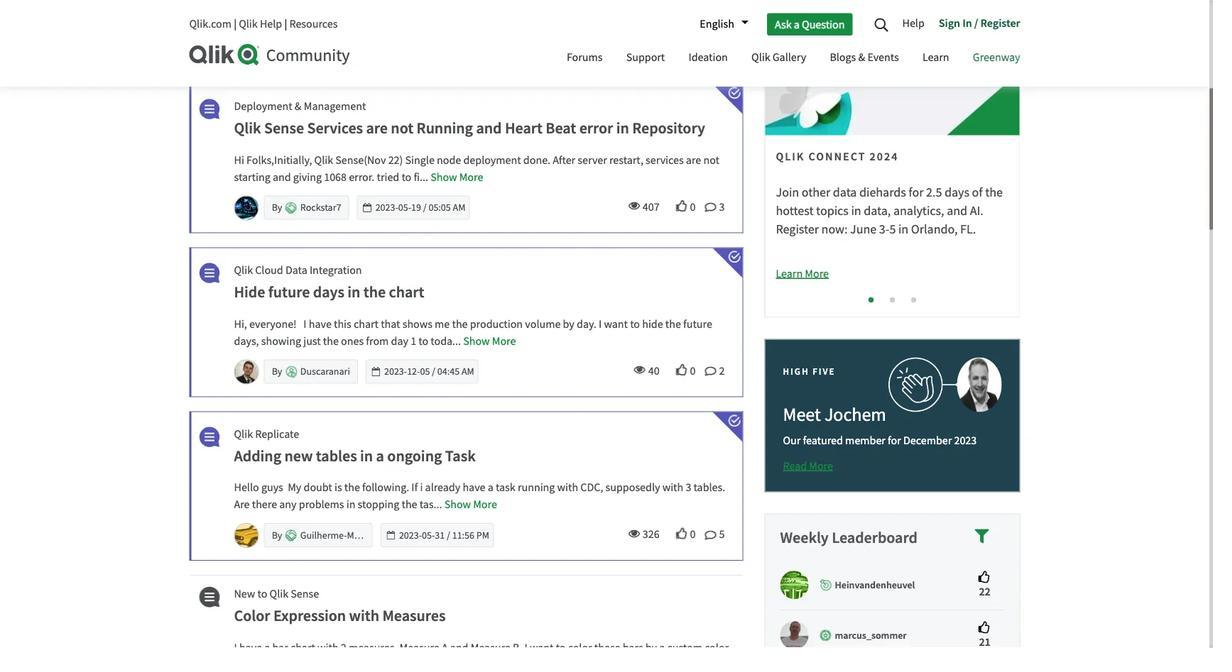 Task type: describe. For each thing, give the bounding box(es) containing it.
qlik cloud data integration link
[[234, 262, 362, 278]]

connect
[[809, 149, 866, 163]]

error.
[[349, 170, 375, 184]]

replies image inside 5 link
[[705, 530, 716, 541]]

blogs & events
[[830, 50, 899, 65]]

server
[[578, 153, 607, 167]]

/ for qlik sense services are not running and heart beat error in repository
[[423, 201, 427, 214]]

marcus_sommer avatar image
[[780, 621, 809, 649]]

register inside sign in / register link
[[981, 16, 1020, 30]]

have inside "hello guys  my doubt is the following. if i already have a task running with cdc, supposedly with 3 tables. are there any problems in stopping the tas..."
[[463, 481, 485, 495]]

2
[[719, 364, 725, 378]]

tried
[[377, 170, 399, 184]]

color
[[234, 606, 270, 626]]

12-
[[407, 365, 420, 378]]

problems
[[299, 498, 344, 512]]

qlik left gallery
[[752, 50, 770, 65]]

2023- for in
[[384, 365, 407, 378]]

for inside join other data diehards for 2.5 days of the hottest topics in data, analytics, and ai. register now: june 3-5 in orlando, fl.
[[909, 184, 924, 201]]

member
[[845, 433, 886, 448]]

data
[[833, 184, 857, 201]]

qlik connect 2024
[[776, 149, 899, 163]]

this
[[334, 317, 351, 331]]

for inside meet jochem our featured member for december 2023
[[888, 433, 901, 448]]

0 horizontal spatial help
[[260, 17, 282, 31]]

new
[[234, 587, 255, 602]]

in up the june
[[851, 203, 861, 219]]

me
[[435, 317, 450, 331]]

expression
[[273, 606, 346, 626]]

0 for and
[[690, 200, 696, 214]]

menu bar containing forums
[[556, 38, 1031, 80]]

single
[[405, 153, 435, 167]]

more for the
[[492, 334, 516, 348]]

the down if
[[402, 498, 417, 512]]

days for in
[[313, 282, 344, 301]]

filter image
[[975, 529, 989, 544]]

have inside hi, everyone!   i have this chart that shows me the production volume by day. i want to hide the future days, showing just the ones from day 1 to toda...
[[309, 317, 332, 331]]

views image
[[628, 200, 640, 212]]

ideation button
[[678, 38, 739, 80]]

more down now:
[[805, 266, 829, 281]]

of
[[972, 184, 983, 201]]

qlik replicate adding new tables in a ongoing task
[[234, 427, 476, 465]]

ongoing
[[387, 446, 442, 465]]

/ for hide future days in the chart
[[432, 365, 435, 378]]

qlik up 'join'
[[776, 149, 805, 163]]

greenway
[[973, 50, 1020, 65]]

matte
[[347, 529, 370, 542]]

with inside new to qlik sense color expression with measures
[[349, 606, 379, 626]]

3 link
[[705, 199, 725, 214]]

tas...
[[420, 498, 442, 512]]

40
[[648, 364, 660, 378]]

heinvandenheuvel
[[835, 579, 915, 592]]

sign in / register
[[939, 16, 1020, 30]]

to right the 1
[[419, 334, 428, 348]]

deployment & management link
[[234, 98, 366, 114]]

heart
[[505, 118, 543, 137]]

join
[[776, 184, 799, 201]]

adding new tables in a ongoing task link
[[234, 446, 728, 465]]

blogs
[[830, 50, 856, 65]]

data
[[285, 263, 307, 277]]

error
[[579, 118, 613, 137]]

and inside join other data diehards for 2.5 days of the hottest topics in data, analytics, and ai. register now: june 3-5 in orlando, fl.
[[947, 203, 967, 219]]

qlik inside deployment & management qlik sense services are not running and heart beat error in repository
[[234, 118, 261, 137]]

3 0 from the top
[[690, 528, 696, 542]]

qlik connect image
[[765, 0, 1020, 135]]

december
[[904, 433, 952, 448]]

replies image for and
[[705, 202, 716, 213]]

english
[[700, 17, 734, 31]]

qlik sense services are not running and heart beat error in repository link
[[234, 118, 728, 137]]

following.
[[362, 481, 409, 495]]

am for and
[[453, 201, 465, 214]]

qlik gallery
[[752, 50, 806, 65]]

by
[[563, 317, 574, 331]]

weekly leaderboard
[[780, 528, 918, 547]]

supposedly
[[606, 481, 660, 495]]

other
[[802, 184, 831, 201]]

/ for adding new tables in a ongoing task
[[447, 529, 450, 542]]

adding
[[234, 446, 281, 465]]

forums button
[[556, 38, 613, 80]]

five
[[813, 365, 836, 377]]

22
[[979, 584, 991, 599]]

running
[[417, 118, 473, 137]]

are inside deployment & management qlik sense services are not running and heart beat error in repository
[[366, 118, 388, 137]]

qlik cloud data integration hide future days in the chart
[[234, 263, 424, 301]]

hide
[[642, 317, 663, 331]]

chart inside qlik cloud data integration hide future days in the chart
[[389, 282, 424, 301]]

diehards
[[859, 184, 906, 201]]

326
[[643, 528, 660, 542]]

not inside deployment & management qlik sense services are not running and heart beat error in repository
[[391, 118, 414, 137]]

to left hide
[[630, 317, 640, 331]]

management
[[304, 99, 366, 113]]

learn for learn more
[[776, 266, 803, 281]]

learn more link
[[776, 266, 832, 281]]

2 vertical spatial show more link
[[444, 498, 497, 512]]

/ right in
[[974, 16, 978, 30]]

marcus_sommer
[[835, 629, 907, 642]]

by for tables
[[272, 529, 284, 542]]

partner - creator image for tables
[[285, 530, 297, 542]]

beat
[[546, 118, 576, 137]]

3 0 link from the top
[[665, 528, 696, 542]]

blogs & events button
[[819, 38, 910, 80]]

read more
[[783, 459, 833, 473]]

more for running
[[459, 170, 483, 184]]

forum image for adding new tables in a ongoing task
[[194, 426, 222, 448]]

support button
[[616, 38, 676, 80]]

1 horizontal spatial help
[[902, 16, 925, 30]]

gallery
[[773, 50, 806, 65]]

toda...
[[431, 334, 461, 348]]

1 | from the left
[[234, 17, 237, 31]]

forum image for color expression with measures
[[194, 587, 222, 608]]

views image for adding new tables in a ongoing task
[[628, 528, 640, 540]]

05- for ongoing
[[422, 529, 435, 542]]

2 horizontal spatial with
[[662, 481, 683, 495]]

production
[[470, 317, 523, 331]]

duscaranari image
[[235, 360, 258, 384]]

future inside hi, everyone!   i have this chart that shows me the production volume by day. i want to hide the future days, showing just the ones from day 1 to toda...
[[683, 317, 712, 331]]

stopping
[[358, 498, 399, 512]]

qlik help link
[[239, 17, 282, 31]]

just
[[303, 334, 321, 348]]

starting
[[234, 170, 270, 184]]

sense inside new to qlik sense color expression with measures
[[291, 587, 319, 602]]

tab list containing recent
[[204, 42, 491, 69]]

qlik.com link
[[189, 17, 232, 31]]

in inside "hello guys  my doubt is the following. if i already have a task running with cdc, supposedly with 3 tables. are there any problems in stopping the tas..."
[[346, 498, 355, 512]]

2 vertical spatial show
[[444, 498, 471, 512]]

the right just
[[323, 334, 339, 348]]

to inside hi folks,initially, qlik sense(nov 22) single node deployment done. after server restart, services are not starting and giving 1068 error. tried to fi...
[[402, 170, 411, 184]]

the inside qlik cloud data integration hide future days in the chart
[[363, 282, 386, 301]]

qlik image
[[189, 44, 260, 65]]

topics
[[816, 203, 849, 219]]

featured
[[803, 433, 843, 448]]

partner - creator image for sense
[[285, 202, 297, 214]]

a inside "qlik replicate adding new tables in a ongoing task"
[[376, 446, 384, 465]]

chart inside hi, everyone!   i have this chart that shows me the production volume by day. i want to hide the future days, showing just the ones from day 1 to toda...
[[354, 317, 379, 331]]

a inside "hello guys  my doubt is the following. if i already have a task running with cdc, supposedly with 3 tables. are there any problems in stopping the tas..."
[[488, 481, 493, 495]]

ask
[[775, 17, 792, 31]]

1068
[[324, 170, 347, 184]]

like image
[[676, 528, 687, 540]]

the inside join other data diehards for 2.5 days of the hottest topics in data, analytics, and ai. register now: june 3-5 in orlando, fl.
[[985, 184, 1003, 201]]

the right me
[[452, 317, 468, 331]]

views image for hide future days in the chart
[[634, 364, 645, 376]]

community
[[266, 44, 350, 66]]

in inside deployment & management qlik sense services are not running and heart beat error in repository
[[616, 118, 629, 137]]

already
[[425, 481, 460, 495]]

2 link
[[705, 363, 725, 378]]

the right "is"
[[344, 481, 360, 495]]

not inside hi folks,initially, qlik sense(nov 22) single node deployment done. after server restart, services are not starting and giving 1068 error. tried to fi...
[[703, 153, 719, 167]]

qlik inside "qlik replicate adding new tables in a ongoing task"
[[234, 427, 253, 441]]

2023
[[954, 433, 977, 448]]

new to qlik sense color expression with measures
[[234, 587, 446, 626]]

forum image for qlik sense services are not running and heart beat error in repository
[[194, 98, 222, 120]]

sense inside deployment & management qlik sense services are not running and heart beat error in repository
[[264, 118, 304, 137]]

show for chart
[[463, 334, 490, 348]]

that
[[381, 317, 400, 331]]

volume
[[525, 317, 561, 331]]

days for of
[[945, 184, 970, 201]]

folks,initially,
[[247, 153, 312, 167]]

unanswered
[[280, 49, 341, 63]]



Task type: locate. For each thing, give the bounding box(es) containing it.
1 vertical spatial like image
[[676, 364, 687, 376]]

1 horizontal spatial and
[[476, 118, 502, 137]]

& inside deployment & management qlik sense services are not running and heart beat error in repository
[[295, 99, 302, 113]]

2 replies image from the top
[[705, 366, 716, 377]]

new member image
[[285, 366, 297, 378]]

not
[[391, 118, 414, 137], [703, 153, 719, 167]]

sense up expression on the left of the page
[[291, 587, 319, 602]]

0 horizontal spatial i
[[304, 317, 307, 331]]

sense(nov
[[335, 153, 386, 167]]

greenway link
[[962, 38, 1031, 80]]

learn inside dropdown button
[[923, 50, 949, 65]]

1 partner - creator image from the top
[[285, 202, 297, 214]]

with left tables.
[[662, 481, 683, 495]]

services
[[307, 118, 363, 137]]

forum image
[[194, 426, 222, 448], [194, 587, 222, 608]]

1 horizontal spatial future
[[683, 317, 712, 331]]

/
[[974, 16, 978, 30], [423, 201, 427, 214], [432, 365, 435, 378], [447, 529, 450, 542]]

2 horizontal spatial a
[[794, 17, 800, 31]]

like image for qlik sense services are not running and heart beat error in repository
[[676, 200, 687, 212]]

guys
[[261, 481, 283, 495]]

to left the fi...
[[402, 170, 411, 184]]

register down hottest
[[776, 221, 819, 237]]

hi folks,initially, qlik sense(nov 22) single node deployment done. after server restart, services are not starting and giving 1068 error. tried to fi...
[[234, 153, 719, 184]]

3
[[719, 200, 725, 214], [686, 481, 691, 495]]

0 horizontal spatial with
[[349, 606, 379, 626]]

menu bar
[[556, 38, 1031, 80]]

1 forum image from the top
[[194, 426, 222, 448]]

1 horizontal spatial for
[[909, 184, 924, 201]]

by
[[272, 201, 284, 214], [272, 365, 284, 378], [272, 529, 284, 542]]

0 vertical spatial a
[[794, 17, 800, 31]]

0 vertical spatial views image
[[634, 364, 645, 376]]

data,
[[864, 203, 891, 219]]

am right the 05:05
[[453, 201, 465, 214]]

0 horizontal spatial chart
[[354, 317, 379, 331]]

i right the day.
[[599, 317, 602, 331]]

1 horizontal spatial are
[[686, 153, 701, 167]]

05-
[[398, 201, 411, 214], [422, 529, 435, 542]]

fi...
[[414, 170, 428, 184]]

analytics,
[[893, 203, 944, 219]]

orlando,
[[911, 221, 958, 237]]

days,
[[234, 334, 259, 348]]

0 horizontal spatial for
[[888, 433, 901, 448]]

1
[[411, 334, 416, 348]]

by left new member icon
[[272, 365, 284, 378]]

22)
[[388, 153, 403, 167]]

integration
[[310, 263, 362, 277]]

learn down hottest
[[776, 266, 803, 281]]

register right in
[[981, 16, 1020, 30]]

qlik up adding
[[234, 427, 253, 441]]

3 replies image from the top
[[705, 530, 716, 541]]

0 vertical spatial 5
[[890, 221, 896, 237]]

show more down production
[[463, 334, 516, 348]]

learn more
[[776, 266, 829, 281]]

0 vertical spatial are
[[366, 118, 388, 137]]

hello guys  my doubt is the following. if i already have a task running with cdc, supposedly with 3 tables. are there any problems in stopping the tas...
[[234, 481, 725, 512]]

1 vertical spatial 5
[[719, 528, 725, 542]]

replies image inside 2 link
[[705, 366, 716, 377]]

days inside join other data diehards for 2.5 days of the hottest topics in data, analytics, and ai. register now: june 3-5 in orlando, fl.
[[945, 184, 970, 201]]

0 link
[[665, 200, 696, 214], [665, 364, 696, 378], [665, 528, 696, 542]]

read more link
[[783, 459, 833, 473]]

chart up from
[[354, 317, 379, 331]]

0 vertical spatial learn
[[923, 50, 949, 65]]

with left cdc,
[[557, 481, 578, 495]]

show more link for and
[[431, 170, 483, 184]]

1 vertical spatial am
[[462, 365, 474, 378]]

measures
[[382, 606, 446, 626]]

2 vertical spatial replies image
[[705, 530, 716, 541]]

0 horizontal spatial not
[[391, 118, 414, 137]]

learn for learn
[[923, 50, 949, 65]]

0 link right 407
[[665, 200, 696, 214]]

0 vertical spatial 0
[[690, 200, 696, 214]]

0 vertical spatial like image
[[676, 200, 687, 212]]

sign in / register link
[[932, 11, 1020, 38]]

0 vertical spatial sense
[[264, 118, 304, 137]]

marcus_sommer link
[[835, 629, 907, 642]]

0 vertical spatial partner - creator image
[[285, 202, 297, 214]]

tab list down resources
[[204, 42, 491, 69]]

more down featured
[[809, 459, 833, 473]]

show more up 11:56
[[444, 498, 497, 512]]

ai.
[[970, 203, 984, 219]]

ideation
[[689, 50, 728, 65]]

views image left 40
[[634, 364, 645, 376]]

learn
[[923, 50, 949, 65], [776, 266, 803, 281]]

show more link
[[431, 170, 483, 184], [463, 334, 516, 348], [444, 498, 497, 512]]

0 vertical spatial show more link
[[431, 170, 483, 184]]

hottest
[[776, 203, 814, 219]]

| right qlik.com
[[234, 17, 237, 31]]

pm
[[476, 529, 489, 542]]

3 left 'join'
[[719, 200, 725, 214]]

1 vertical spatial show more link
[[463, 334, 516, 348]]

show more down node
[[431, 170, 483, 184]]

duscaranari link
[[300, 365, 350, 378]]

show down node
[[431, 170, 457, 184]]

1 vertical spatial learn
[[776, 266, 803, 281]]

by for sense
[[272, 201, 284, 214]]

0 horizontal spatial &
[[295, 99, 302, 113]]

register inside join other data diehards for 2.5 days of the hottest topics in data, analytics, and ai. register now: june 3-5 in orlando, fl.
[[776, 221, 819, 237]]

1 vertical spatial and
[[273, 170, 291, 184]]

0 link for and
[[665, 200, 696, 214]]

0 left 2 link
[[690, 364, 696, 378]]

june
[[850, 221, 877, 237]]

not right services
[[703, 153, 719, 167]]

days down integration
[[313, 282, 344, 301]]

like image for hide future days in the chart
[[676, 364, 687, 376]]

partner - creator image left rockstar7 at the top left of page
[[285, 202, 297, 214]]

a up following.
[[376, 446, 384, 465]]

1 vertical spatial forum image
[[194, 262, 222, 284]]

running
[[518, 481, 555, 495]]

and inside deployment & management qlik sense services are not running and heart beat error in repository
[[476, 118, 502, 137]]

show more for chart
[[463, 334, 516, 348]]

replies image right like image
[[705, 530, 716, 541]]

1 horizontal spatial 05-
[[422, 529, 435, 542]]

like image right 40
[[676, 364, 687, 376]]

0 horizontal spatial register
[[776, 221, 819, 237]]

0 vertical spatial for
[[909, 184, 924, 201]]

2 vertical spatial show more
[[444, 498, 497, 512]]

qlik inside qlik cloud data integration hide future days in the chart
[[234, 263, 253, 277]]

5
[[890, 221, 896, 237], [719, 528, 725, 542]]

rockstar7 image
[[235, 196, 258, 220]]

partner - creator image
[[285, 202, 297, 214], [285, 530, 297, 542]]

sign
[[939, 16, 960, 30]]

and up deployment
[[476, 118, 502, 137]]

in right tables
[[360, 446, 373, 465]]

2 | from the left
[[284, 17, 287, 31]]

more down task
[[473, 498, 497, 512]]

0 for chart
[[690, 364, 696, 378]]

doubt
[[304, 481, 332, 495]]

more down deployment
[[459, 170, 483, 184]]

chart up shows
[[389, 282, 424, 301]]

in left stopping
[[346, 498, 355, 512]]

2023- for not
[[376, 201, 398, 214]]

0 horizontal spatial |
[[234, 17, 237, 31]]

qlik right new
[[270, 587, 288, 602]]

1 horizontal spatial a
[[488, 481, 493, 495]]

views image
[[634, 364, 645, 376], [628, 528, 640, 540]]

help left resources 'link'
[[260, 17, 282, 31]]

show
[[431, 170, 457, 184], [463, 334, 490, 348], [444, 498, 471, 512]]

show down already at the bottom left
[[444, 498, 471, 512]]

0 right like image
[[690, 528, 696, 542]]

3 by from the top
[[272, 529, 284, 542]]

0 horizontal spatial have
[[309, 317, 332, 331]]

1 vertical spatial by
[[272, 365, 284, 378]]

cloud
[[255, 263, 283, 277]]

qlik down deployment
[[234, 118, 261, 137]]

show for and
[[431, 170, 457, 184]]

replies image
[[705, 202, 716, 213], [705, 366, 716, 377], [705, 530, 716, 541]]

in right the 3-
[[898, 221, 909, 237]]

0 vertical spatial by
[[272, 201, 284, 214]]

1 vertical spatial future
[[683, 317, 712, 331]]

learn down sign
[[923, 50, 949, 65]]

a
[[794, 17, 800, 31], [376, 446, 384, 465], [488, 481, 493, 495]]

/ right 05
[[432, 365, 435, 378]]

qlik.com | qlik help | resources
[[189, 17, 338, 31]]

sense down deployment & management link at the left of page
[[264, 118, 304, 137]]

5 inside join other data diehards for 2.5 days of the hottest topics in data, analytics, and ai. register now: june 3-5 in orlando, fl.
[[890, 221, 896, 237]]

2 vertical spatial by
[[272, 529, 284, 542]]

0 link right 40
[[665, 364, 696, 378]]

/ right 19
[[423, 201, 427, 214]]

0 vertical spatial am
[[453, 201, 465, 214]]

unanswered link
[[280, 49, 341, 63]]

0 vertical spatial future
[[268, 282, 310, 301]]

0 horizontal spatial a
[[376, 446, 384, 465]]

qlik replicate link
[[234, 426, 299, 442]]

0 horizontal spatial learn
[[776, 266, 803, 281]]

qlik up 1068
[[314, 153, 333, 167]]

tab list
[[204, 42, 491, 69], [765, 289, 1020, 307]]

have up just
[[309, 317, 332, 331]]

by for hide
[[272, 365, 284, 378]]

forum image left adding
[[194, 426, 222, 448]]

1 by from the top
[[272, 201, 284, 214]]

& inside dropdown button
[[858, 50, 865, 65]]

guilherme-
[[300, 529, 347, 542]]

05- down tas...
[[422, 529, 435, 542]]

views image left 326
[[628, 528, 640, 540]]

1 horizontal spatial days
[[945, 184, 970, 201]]

0 vertical spatial not
[[391, 118, 414, 137]]

0 vertical spatial &
[[858, 50, 865, 65]]

3 left tables.
[[686, 481, 691, 495]]

1 vertical spatial &
[[295, 99, 302, 113]]

to inside new to qlik sense color expression with measures
[[258, 587, 267, 602]]

2023-12-05 / 04:45 am
[[384, 365, 474, 378]]

forum image
[[194, 98, 222, 120], [194, 262, 222, 284]]

0 horizontal spatial days
[[313, 282, 344, 301]]

1 horizontal spatial have
[[463, 481, 485, 495]]

sort
[[580, 45, 600, 60]]

any
[[279, 498, 297, 512]]

future right hide
[[683, 317, 712, 331]]

day.
[[577, 317, 597, 331]]

1 horizontal spatial tab list
[[765, 289, 1020, 307]]

hide
[[234, 282, 265, 301]]

1 vertical spatial register
[[776, 221, 819, 237]]

& right deployment
[[295, 99, 302, 113]]

forum image left the "hide"
[[194, 262, 222, 284]]

1 vertical spatial 3
[[686, 481, 691, 495]]

0 link for chart
[[665, 364, 696, 378]]

want
[[604, 317, 628, 331]]

show more link down node
[[431, 170, 483, 184]]

1 horizontal spatial register
[[981, 16, 1020, 30]]

1 vertical spatial 0
[[690, 364, 696, 378]]

2024
[[870, 149, 899, 163]]

giving
[[293, 170, 322, 184]]

forum image for hide future days in the chart
[[194, 262, 222, 284]]

& for blogs & events
[[858, 50, 865, 65]]

1 vertical spatial forum image
[[194, 587, 222, 608]]

tables
[[316, 446, 357, 465]]

1 horizontal spatial 3
[[719, 200, 725, 214]]

04:45
[[437, 365, 460, 378]]

replies image left the 2
[[705, 366, 716, 377]]

3 inside "hello guys  my doubt is the following. if i already have a task running with cdc, supposedly with 3 tables. are there any problems in stopping the tas..."
[[686, 481, 691, 495]]

5 down data, on the top right
[[890, 221, 896, 237]]

1 horizontal spatial learn
[[923, 50, 949, 65]]

2 by from the top
[[272, 365, 284, 378]]

0 vertical spatial forum image
[[194, 426, 222, 448]]

2023- left the 31
[[399, 529, 422, 542]]

in
[[963, 16, 972, 30]]

1 vertical spatial not
[[703, 153, 719, 167]]

2 vertical spatial 0 link
[[665, 528, 696, 542]]

replies image inside "3" link
[[705, 202, 716, 213]]

1 horizontal spatial &
[[858, 50, 865, 65]]

1 horizontal spatial not
[[703, 153, 719, 167]]

is
[[335, 481, 342, 495]]

2 0 link from the top
[[665, 364, 696, 378]]

are right services
[[686, 153, 701, 167]]

for left '2.5'
[[909, 184, 924, 201]]

0 vertical spatial and
[[476, 118, 502, 137]]

1 vertical spatial chart
[[354, 317, 379, 331]]

future down the data at the left of the page
[[268, 282, 310, 301]]

the right of
[[985, 184, 1003, 201]]

2023- for ongoing
[[399, 529, 422, 542]]

2 i from the left
[[599, 317, 602, 331]]

407
[[643, 200, 660, 214]]

1 i from the left
[[304, 317, 307, 331]]

the
[[985, 184, 1003, 201], [363, 282, 386, 301], [452, 317, 468, 331], [665, 317, 681, 331], [323, 334, 339, 348], [344, 481, 360, 495], [402, 498, 417, 512]]

by:
[[602, 45, 617, 60]]

after
[[553, 153, 575, 167]]

heinvandenheuvel avatar image
[[780, 571, 809, 599]]

in right the error
[[616, 118, 629, 137]]

1 replies image from the top
[[705, 202, 716, 213]]

are up sense(nov
[[366, 118, 388, 137]]

replies image for chart
[[705, 366, 716, 377]]

0 vertical spatial tab list
[[204, 42, 491, 69]]

heinvandenheuvel link
[[835, 579, 915, 592]]

1 vertical spatial tab list
[[765, 289, 1020, 307]]

show more
[[431, 170, 483, 184], [463, 334, 516, 348], [444, 498, 497, 512]]

2 vertical spatial and
[[947, 203, 967, 219]]

more down production
[[492, 334, 516, 348]]

days inside qlik cloud data integration hide future days in the chart
[[313, 282, 344, 301]]

2023- left 19
[[376, 201, 398, 214]]

1 0 link from the top
[[665, 200, 696, 214]]

tables.
[[694, 481, 725, 495]]

and
[[476, 118, 502, 137], [273, 170, 291, 184], [947, 203, 967, 219]]

5 right like image
[[719, 528, 725, 542]]

user avatar image
[[957, 358, 1002, 412]]

repository
[[632, 118, 705, 137]]

0 horizontal spatial 05-
[[398, 201, 411, 214]]

show more for and
[[431, 170, 483, 184]]

like image right 407
[[676, 200, 687, 212]]

in down integration
[[348, 282, 360, 301]]

2 vertical spatial 0
[[690, 528, 696, 542]]

1 horizontal spatial chart
[[389, 282, 424, 301]]

1 horizontal spatial |
[[284, 17, 287, 31]]

0 vertical spatial register
[[981, 16, 1020, 30]]

2 partner - creator image from the top
[[285, 530, 297, 542]]

learn button
[[912, 38, 960, 80]]

0 horizontal spatial are
[[366, 118, 388, 137]]

qlik up recent
[[239, 17, 258, 31]]

qlik inside hi folks,initially, qlik sense(nov 22) single node deployment done. after server restart, services are not starting and giving 1068 error. tried to fi...
[[314, 153, 333, 167]]

0 vertical spatial have
[[309, 317, 332, 331]]

forum image left new
[[194, 587, 222, 608]]

new to qlik sense link
[[234, 587, 319, 602]]

tab list down the 3-
[[765, 289, 1020, 307]]

11:56
[[452, 529, 474, 542]]

2 vertical spatial a
[[488, 481, 493, 495]]

2023- left 05
[[384, 365, 407, 378]]

services
[[646, 153, 684, 167]]

showing
[[261, 334, 301, 348]]

0 vertical spatial replies image
[[705, 202, 716, 213]]

am right 04:45
[[462, 365, 474, 378]]

the right hide
[[665, 317, 681, 331]]

0 horizontal spatial and
[[273, 170, 291, 184]]

in inside "qlik replicate adding new tables in a ongoing task"
[[360, 446, 373, 465]]

more for task
[[473, 498, 497, 512]]

0 vertical spatial show more
[[431, 170, 483, 184]]

show more link for chart
[[463, 334, 516, 348]]

help left sign
[[902, 16, 925, 30]]

replies image right 407
[[705, 202, 716, 213]]

future inside qlik cloud data integration hide future days in the chart
[[268, 282, 310, 301]]

from
[[366, 334, 389, 348]]

are inside hi folks,initially, qlik sense(nov 22) single node deployment done. after server restart, services are not starting and giving 1068 error. tried to fi...
[[686, 153, 701, 167]]

1 vertical spatial show
[[463, 334, 490, 348]]

2023-05-19 / 05:05 am
[[376, 201, 465, 214]]

1 horizontal spatial with
[[557, 481, 578, 495]]

0 vertical spatial 2023-
[[376, 201, 398, 214]]

deployment & management qlik sense services are not running and heart beat error in repository
[[234, 99, 705, 137]]

|
[[234, 17, 237, 31], [284, 17, 287, 31]]

deployment
[[463, 153, 521, 167]]

qlik inside new to qlik sense color expression with measures
[[270, 587, 288, 602]]

not up 22) in the left of the page
[[391, 118, 414, 137]]

0 left "3" link
[[690, 200, 696, 214]]

1 like image from the top
[[676, 200, 687, 212]]

support
[[626, 50, 665, 65]]

0 link right 326
[[665, 528, 696, 542]]

have right already at the bottom left
[[463, 481, 485, 495]]

1 0 from the top
[[690, 200, 696, 214]]

for right member
[[888, 433, 901, 448]]

2 0 from the top
[[690, 364, 696, 378]]

| right qlik help link
[[284, 17, 287, 31]]

a right ask
[[794, 17, 800, 31]]

guilherme-matte
[[300, 529, 370, 542]]

i
[[420, 481, 423, 495]]

0 vertical spatial forum image
[[194, 98, 222, 120]]

show more link down production
[[463, 334, 516, 348]]

show more link up 11:56
[[444, 498, 497, 512]]

0 horizontal spatial future
[[268, 282, 310, 301]]

replicate
[[255, 427, 299, 441]]

in inside qlik cloud data integration hide future days in the chart
[[348, 282, 360, 301]]

05- for not
[[398, 201, 411, 214]]

and left ai.
[[947, 203, 967, 219]]

high
[[783, 365, 809, 377]]

with left the 'measures'
[[349, 606, 379, 626]]

1 horizontal spatial i
[[599, 317, 602, 331]]

high five
[[783, 365, 836, 377]]

0 horizontal spatial 5
[[719, 528, 725, 542]]

hi, everyone!   i have this chart that shows me the production volume by day. i want to hide the future days, showing just the ones from day 1 to toda...
[[234, 317, 712, 348]]

2 vertical spatial 2023-
[[399, 529, 422, 542]]

0 vertical spatial chart
[[389, 282, 424, 301]]

am for chart
[[462, 365, 474, 378]]

2 forum image from the top
[[194, 587, 222, 608]]

and inside hi folks,initially, qlik sense(nov 22) single node deployment done. after server restart, services are not starting and giving 1068 error. tried to fi...
[[273, 170, 291, 184]]

1 vertical spatial 05-
[[422, 529, 435, 542]]

2 like image from the top
[[676, 364, 687, 376]]

1 vertical spatial days
[[313, 282, 344, 301]]

guilherme matte image
[[235, 524, 258, 548]]

like image
[[676, 200, 687, 212], [676, 364, 687, 376]]

0 vertical spatial 3
[[719, 200, 725, 214]]

3-
[[879, 221, 890, 237]]

0 vertical spatial show
[[431, 170, 457, 184]]

1 vertical spatial 0 link
[[665, 364, 696, 378]]

1 forum image from the top
[[194, 98, 222, 120]]

1 vertical spatial a
[[376, 446, 384, 465]]

0 vertical spatial 05-
[[398, 201, 411, 214]]

partner - creator image down any
[[285, 530, 297, 542]]

i up just
[[304, 317, 307, 331]]

& for deployment & management qlik sense services are not running and heart beat error in repository
[[295, 99, 302, 113]]

0 horizontal spatial tab list
[[204, 42, 491, 69]]

2 forum image from the top
[[194, 262, 222, 284]]



Task type: vqa. For each thing, say whether or not it's contained in the screenshot.


